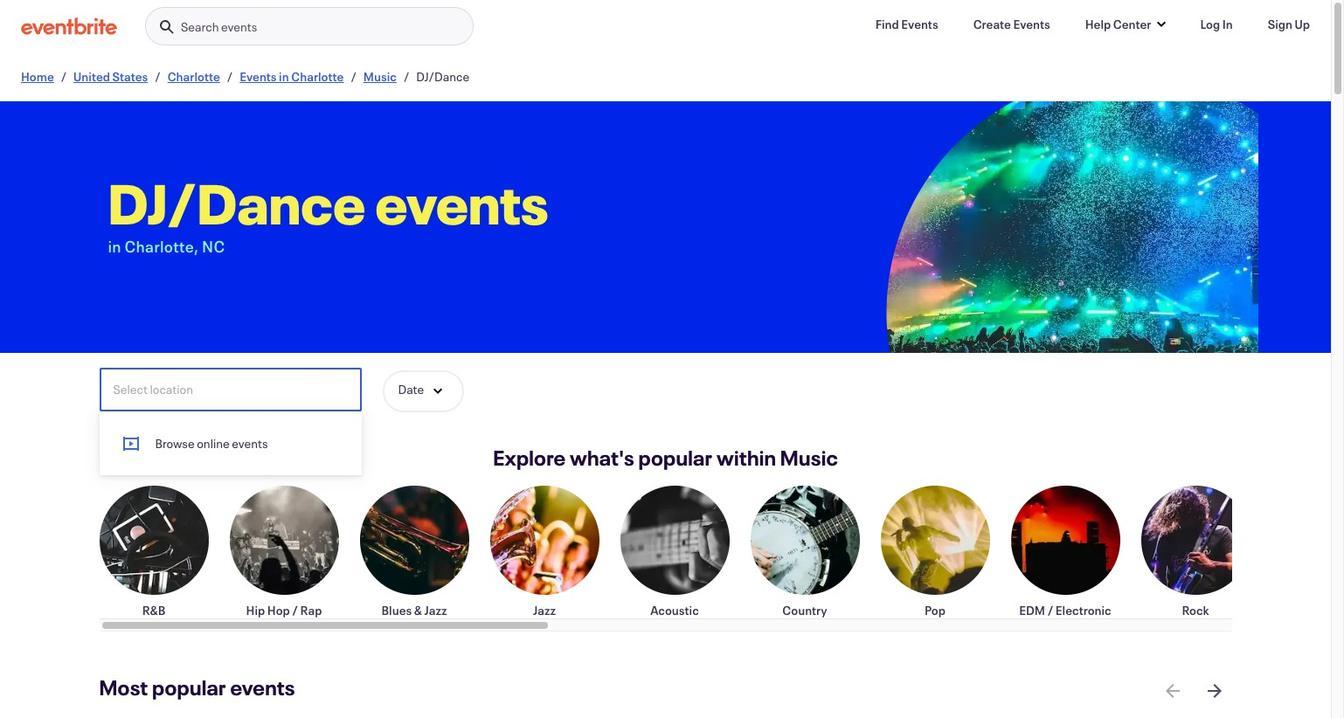 Task type: describe. For each thing, give the bounding box(es) containing it.
united states link
[[74, 68, 148, 85]]

2 charlotte from the left
[[291, 68, 344, 85]]

states
[[112, 68, 148, 85]]

0 vertical spatial music
[[364, 68, 397, 85]]

blues & jazz
[[382, 602, 447, 619]]

date button
[[382, 371, 464, 413]]

create events
[[974, 16, 1051, 32]]

jazz link
[[490, 486, 599, 619]]

1 vertical spatial music
[[781, 444, 839, 472]]

up
[[1295, 16, 1311, 32]]

acoustic link
[[620, 486, 730, 619]]

charlotte link
[[168, 68, 220, 85]]

&
[[414, 602, 422, 619]]

electronic
[[1056, 602, 1112, 619]]

events in charlotte link
[[240, 68, 344, 85]]

sign up
[[1268, 16, 1311, 32]]

most popular events
[[99, 674, 295, 702]]

1 horizontal spatial in
[[279, 68, 289, 85]]

events for find events
[[902, 16, 939, 32]]

country link
[[751, 486, 860, 619]]

r&b
[[142, 602, 165, 619]]

log in
[[1201, 16, 1233, 32]]

help
[[1086, 16, 1111, 32]]

create
[[974, 16, 1011, 32]]

in
[[1223, 16, 1233, 32]]

pop link
[[881, 486, 990, 619]]

music link
[[364, 68, 397, 85]]

0 horizontal spatial popular
[[152, 674, 226, 702]]

explore
[[493, 444, 566, 472]]

sign
[[1268, 16, 1293, 32]]

/ right edm
[[1048, 602, 1054, 619]]

1 charlotte from the left
[[168, 68, 220, 85]]

search events button
[[145, 7, 474, 46]]

r&b link
[[99, 486, 209, 619]]

events for create events
[[1014, 16, 1051, 32]]

pop
[[925, 602, 946, 619]]

acoustic
[[651, 602, 699, 619]]

[object object] image
[[881, 101, 1259, 404]]

hip
[[246, 602, 265, 619]]

nc
[[202, 236, 225, 257]]

home / united states / charlotte / events in charlotte / music / dj/dance
[[21, 68, 470, 85]]

blues
[[382, 602, 412, 619]]

dj/dance inside dj/dance events in charlotte, nc
[[108, 166, 366, 240]]

sign up link
[[1254, 7, 1325, 42]]

dj/dance events in charlotte, nc
[[108, 166, 549, 257]]

edm / electronic link
[[1011, 486, 1120, 619]]



Task type: vqa. For each thing, say whether or not it's contained in the screenshot.
Jazz
yes



Task type: locate. For each thing, give the bounding box(es) containing it.
0 vertical spatial popular
[[639, 444, 713, 472]]

popular
[[639, 444, 713, 472], [152, 674, 226, 702]]

music
[[364, 68, 397, 85], [781, 444, 839, 472]]

0 horizontal spatial jazz
[[424, 602, 447, 619]]

online
[[197, 435, 230, 452]]

most
[[99, 674, 148, 702]]

/ right states
[[155, 68, 161, 85]]

/
[[61, 68, 67, 85], [155, 68, 161, 85], [227, 68, 233, 85], [351, 68, 357, 85], [404, 68, 409, 85], [292, 602, 298, 619], [1048, 602, 1054, 619]]

/ right home
[[61, 68, 67, 85]]

edm / electronic
[[1020, 602, 1112, 619]]

find events link
[[862, 7, 953, 42]]

events
[[221, 18, 257, 35], [376, 166, 549, 240], [232, 435, 268, 452], [230, 674, 295, 702]]

blues & jazz link
[[360, 486, 469, 619]]

Select location text field
[[101, 370, 360, 410]]

log
[[1201, 16, 1221, 32]]

united
[[74, 68, 110, 85]]

events inside dj/dance events in charlotte, nc
[[376, 166, 549, 240]]

charlotte down search events button
[[291, 68, 344, 85]]

search events
[[181, 18, 257, 35]]

hop
[[267, 602, 290, 619]]

charlotte,
[[124, 236, 199, 257]]

home link
[[21, 68, 54, 85]]

arrow left chunky_svg image
[[1162, 681, 1183, 702]]

0 horizontal spatial dj/dance
[[108, 166, 366, 240]]

events
[[902, 16, 939, 32], [1014, 16, 1051, 32], [240, 68, 277, 85]]

center
[[1114, 16, 1152, 32]]

within
[[717, 444, 777, 472]]

0 horizontal spatial music
[[364, 68, 397, 85]]

date
[[398, 381, 424, 398]]

browse online events
[[155, 435, 268, 452]]

browse
[[155, 435, 195, 452]]

/ left the rap at the bottom left of the page
[[292, 602, 298, 619]]

country
[[783, 602, 828, 619]]

events right 'create' at the top of page
[[1014, 16, 1051, 32]]

2 horizontal spatial events
[[1014, 16, 1051, 32]]

charlotte
[[168, 68, 220, 85], [291, 68, 344, 85]]

0 vertical spatial dj/dance
[[416, 68, 470, 85]]

create events link
[[960, 7, 1065, 42]]

1 vertical spatial popular
[[152, 674, 226, 702]]

in down search events button
[[279, 68, 289, 85]]

what's
[[570, 444, 635, 472]]

charlotte down "search"
[[168, 68, 220, 85]]

dj/dance
[[416, 68, 470, 85], [108, 166, 366, 240]]

explore what's popular within music
[[493, 444, 839, 472]]

music down search events button
[[364, 68, 397, 85]]

1 horizontal spatial events
[[902, 16, 939, 32]]

music right within
[[781, 444, 839, 472]]

/ right music link
[[404, 68, 409, 85]]

help center
[[1086, 16, 1152, 32]]

popular left within
[[639, 444, 713, 472]]

hip hop / rap
[[246, 602, 322, 619]]

1 vertical spatial dj/dance
[[108, 166, 366, 240]]

find
[[876, 16, 899, 32]]

0 horizontal spatial in
[[108, 236, 121, 257]]

0 horizontal spatial events
[[240, 68, 277, 85]]

rock link
[[1141, 486, 1251, 619]]

in
[[279, 68, 289, 85], [108, 236, 121, 257]]

/ left music link
[[351, 68, 357, 85]]

1 horizontal spatial popular
[[639, 444, 713, 472]]

1 horizontal spatial music
[[781, 444, 839, 472]]

2 jazz from the left
[[533, 602, 556, 619]]

search
[[181, 18, 219, 35]]

rap
[[300, 602, 322, 619]]

1 horizontal spatial dj/dance
[[416, 68, 470, 85]]

popular right most
[[152, 674, 226, 702]]

1 vertical spatial in
[[108, 236, 121, 257]]

1 horizontal spatial jazz
[[533, 602, 556, 619]]

in inside dj/dance events in charlotte, nc
[[108, 236, 121, 257]]

log in link
[[1187, 7, 1247, 42]]

1 horizontal spatial charlotte
[[291, 68, 344, 85]]

browse online events button
[[99, 419, 362, 468]]

0 horizontal spatial charlotte
[[168, 68, 220, 85]]

0 vertical spatial in
[[279, 68, 289, 85]]

hip hop / rap link
[[229, 486, 339, 619]]

1 jazz from the left
[[424, 602, 447, 619]]

events down search events at the left of page
[[240, 68, 277, 85]]

rock
[[1182, 602, 1210, 619]]

in left charlotte,
[[108, 236, 121, 257]]

jazz
[[424, 602, 447, 619], [533, 602, 556, 619]]

edm
[[1020, 602, 1046, 619]]

eventbrite image
[[21, 18, 117, 35]]

/ right charlotte link
[[227, 68, 233, 85]]

events right find
[[902, 16, 939, 32]]

find events
[[876, 16, 939, 32]]

home
[[21, 68, 54, 85]]

arrow right chunky_svg image
[[1204, 681, 1225, 702]]



